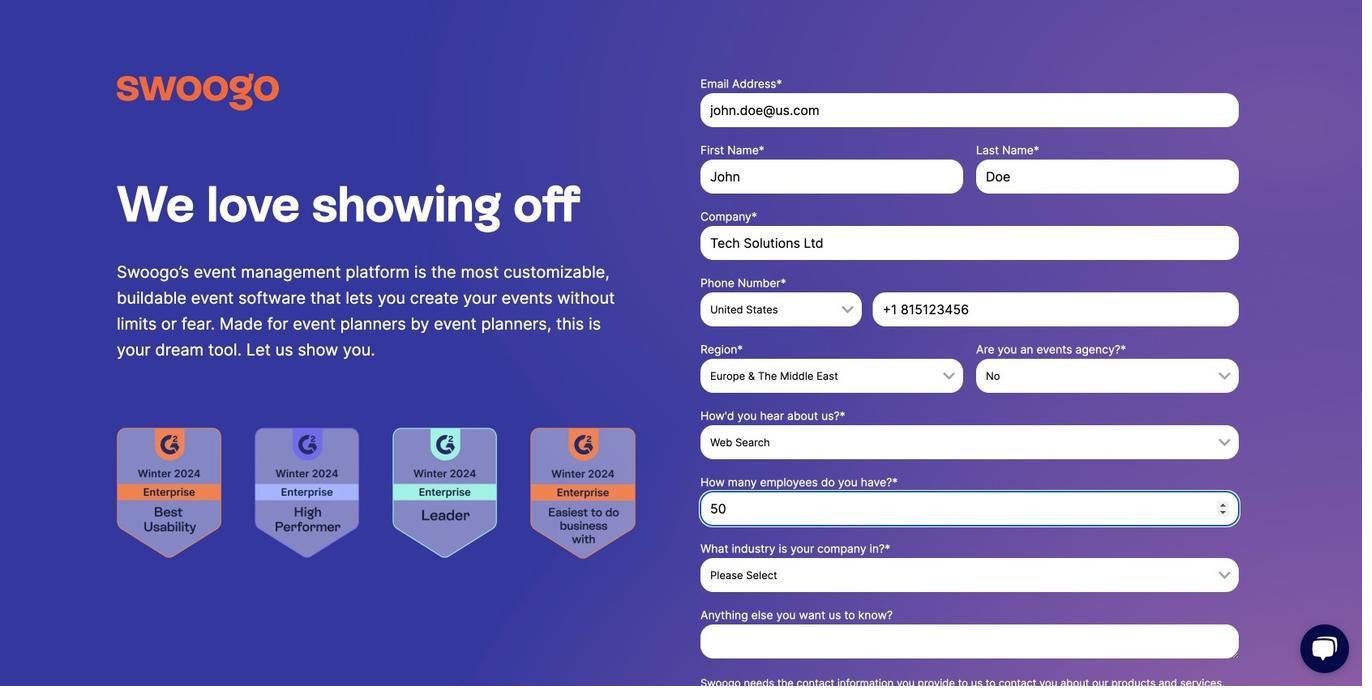 Task type: locate. For each thing, give the bounding box(es) containing it.
None text field
[[701, 160, 963, 194], [976, 160, 1239, 194], [701, 160, 963, 194], [976, 160, 1239, 194]]

chat widget region
[[1281, 609, 1363, 687]]

swoogo g2 review: enterprise leader image
[[393, 428, 498, 558]]

None number field
[[701, 492, 1239, 526]]

None text field
[[701, 625, 1239, 659]]

swoogo g2 review: enterprise best usability image
[[117, 428, 222, 558]]

dialog
[[0, 0, 1363, 687]]

None telephone field
[[873, 293, 1239, 327]]

swoogo g2 review: enterprises say swoogo is easy to do business with image
[[530, 428, 636, 559]]



Task type: describe. For each thing, give the bounding box(es) containing it.
Company name text field
[[701, 226, 1239, 260]]

Work email address email field
[[701, 93, 1239, 127]]

swoogo g2 review: enterprise high performer image
[[255, 428, 360, 558]]



